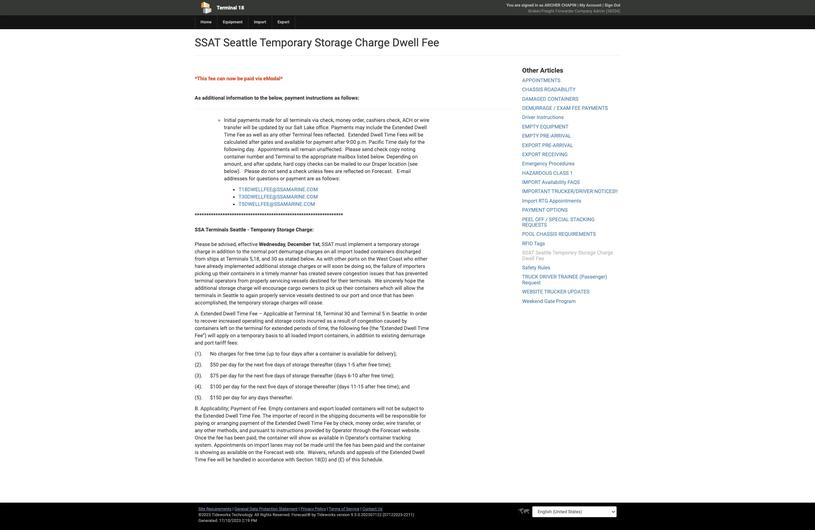 Task type: locate. For each thing, give the bounding box(es) containing it.
port down fee")
[[205, 340, 214, 346]]

arrival
[[551, 133, 572, 139], [553, 142, 574, 148]]

0 vertical spatial charge
[[355, 36, 390, 49]]

terminal inside , ssat must implement a temporary storage charge in addition to the normal port demurrage charges on all import loaded containers discharged from ships at terminals 5,18, and 30 as stated below. as with other ports on the west coast who either have already implemented additional storage charges or will soon be doing so, the failure of importers picking up their containers in a timely manner has created severe congestion issues that has prevented terminal operators from properly servicing vessels destined for their terminals.  we sincerely hope the additional storage charge will encourage cargo owners to pick up their containers which will allow the terminals in seattle to again properly service vessels destined to our port and once that has been accomplished, the temporary storage charges will cease.
[[195, 278, 214, 284]]

receiving
[[543, 152, 568, 158]]

0 vertical spatial not
[[268, 169, 276, 174]]

extended up recover
[[201, 311, 222, 317]]

been up appeals in the bottom of the page
[[362, 443, 373, 449]]

other inside b. applicability; payment of fee. empty containers and export loaded containers will not be subject to the extended dwell time fee. the importer of record in the shipping documents will be responsible for paying or arranging payment of the extended dwell time fee by check, money order, wire transfer, or any other methods, and pursuant to instructions provided by operator through the forecast website. once the fee has been paid, the container will show as available in operator's container tracking system. appointments on import lanes may not be made until the fee has been paid and the container is showing as available on the forecast web site.  waivers, refunds and appeals of the extended dwell time fee will be handled in accordance with section 18(d) and (e) of this schedule.
[[204, 428, 216, 434]]

0 vertical spatial other
[[279, 132, 291, 138]]

not down show
[[295, 443, 303, 449]]

0 horizontal spatial 5
[[352, 362, 355, 368]]

day
[[229, 362, 237, 368], [229, 373, 237, 379], [232, 384, 240, 390], [232, 395, 240, 401]]

by down privacy policy link
[[312, 513, 316, 518]]

are right the you
[[515, 3, 521, 8]]

not
[[268, 169, 276, 174], [386, 406, 394, 412], [295, 443, 303, 449]]

will right fees
[[409, 132, 417, 138]]

1 horizontal spatial any
[[249, 395, 257, 401]]

*this fee can now be paid via emodal*
[[195, 76, 283, 82]]

1 vertical spatial congestion
[[358, 319, 383, 324]]

time down showing
[[195, 457, 206, 463]]

0 vertical spatial below.
[[371, 154, 386, 160]]

by inside the site requirements | general data protection statement | privacy policy | terms of service | contact us ©2023 tideworks technology. all rights reserved. forecast® by tideworks version 9.5.0.202307122 (07122023-2211) generated: 17/10/2023 2:19 pm
[[312, 513, 316, 518]]

as
[[540, 3, 544, 8], [335, 95, 340, 101], [246, 132, 252, 138], [263, 132, 269, 138], [316, 176, 321, 182], [279, 256, 284, 262], [327, 319, 332, 324], [312, 436, 318, 441], [220, 450, 226, 456]]

our left salt at the top of the page
[[285, 125, 293, 131]]

with down web
[[286, 457, 295, 463]]

december
[[288, 242, 311, 248]]

0 vertical spatial thereafter
[[311, 362, 333, 368]]

following inside initial payments made for all terminals via check, money order, cashiers check, ach or wire transfer will be updated by our salt lake office. payments may include the extended dwell time fee as well as any other terminal fees reflected.  extended dwell time fees will be calculated after gates and available for payment after 9:00 p.m. pacific time daily for the following day.  appointments will remain unaffected.  please send check copy noting container number and terminal to the appropriate mailbox listed below. depending on amount, and after update, hard copy checks can be mailed to our draper location (see below).   please do not send a check unless fees are reflected on forecast.   e-mail addresses for questions or payment are as follows:
[[224, 147, 245, 152]]

charge up ships
[[195, 249, 210, 255]]

import inside a. extended dwell time fee – applicable at terminal 18, terminal 30 and terminal 5 in seattle: in order to recover increased operating and storage costs incurred as a result of congestion caused by containers left on the terminal for extended periods of time, the following fee (the "extended dwell time fee") will apply on a temporary basis to all loaded import containers, in addition to existing demurrage and port tariff fees:
[[308, 333, 323, 339]]

allow
[[404, 286, 416, 291]]

charge up again
[[237, 286, 253, 291]]

1 horizontal spatial 5
[[382, 311, 385, 317]]

not inside initial payments made for all terminals via check, money order, cashiers check, ach or wire transfer will be updated by our salt lake office. payments may include the extended dwell time fee as well as any other terminal fees reflected.  extended dwell time fees will be calculated after gates and available for payment after 9:00 p.m. pacific time daily for the following day.  appointments will remain unaffected.  please send check copy noting container number and terminal to the appropriate mailbox listed below. depending on amount, and after update, hard copy checks can be mailed to our draper location (see below).   please do not send a check unless fees are reflected on forecast.   e-mail addresses for questions or payment are as follows:
[[268, 169, 276, 174]]

1 vertical spatial via
[[312, 117, 319, 123]]

(days for 6-
[[334, 373, 347, 379]]

0 vertical spatial next
[[254, 362, 264, 368]]

thereafter for 11-
[[314, 384, 336, 390]]

fee right *this
[[209, 76, 216, 82]]

follows: inside initial payments made for all terminals via check, money order, cashiers check, ach or wire transfer will be updated by our salt lake office. payments may include the extended dwell time fee as well as any other terminal fees reflected.  extended dwell time fees will be calculated after gates and available for payment after 9:00 p.m. pacific time daily for the following day.  appointments will remain unaffected.  please send check copy noting container number and terminal to the appropriate mailbox listed below. depending on amount, and after update, hard copy checks can be mailed to our draper location (see below).   please do not send a check unless fees are reflected on forecast.   e-mail addresses for questions or payment are as follows:
[[322, 176, 340, 182]]

0 horizontal spatial paid
[[244, 76, 254, 82]]

waivers,
[[308, 450, 327, 456]]

1 vertical spatial our
[[363, 161, 371, 167]]

at inside , ssat must implement a temporary storage charge in addition to the normal port demurrage charges on all import loaded containers discharged from ships at terminals 5,18, and 30 as stated below. as with other ports on the west coast who either have already implemented additional storage charges or will soon be doing so, the failure of importers picking up their containers in a timely manner has created severe congestion issues that has prevented terminal operators from properly servicing vessels destined for their terminals.  we sincerely hope the additional storage charge will encourage cargo owners to pick up their containers which will allow the terminals in seattle to again properly service vessels destined to our port and once that has been accomplished, the temporary storage charges will cease.
[[221, 256, 225, 262]]

as additional information to the below, payment instructions as follows:
[[195, 95, 360, 101]]

unless
[[308, 169, 323, 174]]

(days for 1-
[[334, 362, 347, 368]]

export up export receiving link
[[523, 142, 541, 148]]

trainee
[[558, 274, 579, 280]]

on down paid,
[[247, 443, 253, 449]]

service
[[346, 508, 360, 512]]

0 vertical spatial appointments
[[258, 147, 290, 152]]

ssat down rfid on the top right of page
[[523, 250, 535, 256]]

next for $100
[[257, 384, 267, 390]]

requirements
[[207, 508, 232, 512]]

1 vertical spatial money
[[356, 421, 371, 427]]

2 vertical spatial ssat
[[523, 250, 535, 256]]

demurrage up stated
[[279, 249, 304, 255]]

policy
[[315, 508, 326, 512]]

| left the sign
[[603, 3, 604, 8]]

0 horizontal spatial may
[[284, 443, 294, 449]]

to down the (the
[[376, 333, 381, 339]]

truck
[[523, 274, 539, 280]]

2 vertical spatial temporary
[[553, 250, 577, 256]]

0 vertical spatial 5
[[382, 311, 385, 317]]

1 vertical spatial paid
[[375, 443, 384, 449]]

2 vertical spatial loaded
[[335, 406, 351, 412]]

has
[[299, 271, 308, 277], [396, 271, 404, 277], [393, 293, 402, 299], [225, 436, 233, 441], [353, 443, 361, 449]]

via for paid
[[256, 76, 262, 82]]

any inside b. applicability; payment of fee. empty containers and export loaded containers will not be subject to the extended dwell time fee. the importer of record in the shipping documents will be responsible for paying or arranging payment of the extended dwell time fee by check, money order, wire transfer, or any other methods, and pursuant to instructions provided by operator through the forecast website. once the fee has been paid, the container will show as available in operator's container tracking system. appointments on import lanes may not be made until the fee has been paid and the container is showing as available on the forecast web site.  waivers, refunds and appeals of the extended dwell time fee will be handled in accordance with section 18(d) and (e) of this schedule.
[[195, 428, 203, 434]]

chassis up the tags
[[537, 232, 558, 237]]

of inside , ssat must implement a temporary storage charge in addition to the normal port demurrage charges on all import loaded containers discharged from ships at terminals 5,18, and 30 as stated below. as with other ports on the west coast who either have already implemented additional storage charges or will soon be doing so, the failure of importers picking up their containers in a timely manner has created severe congestion issues that has prevented terminal operators from properly servicing vessels destined for their terminals.  we sincerely hope the additional storage charge will encourage cargo owners to pick up their containers which will allow the terminals in seattle to again properly service vessels destined to our port and once that has been accomplished, the temporary storage charges will cease.
[[398, 264, 402, 270]]

tracking
[[393, 436, 411, 441]]

addition inside , ssat must implement a temporary storage charge in addition to the normal port demurrage charges on all import loaded containers discharged from ships at terminals 5,18, and 30 as stated below. as with other ports on the west coast who either have already implemented additional storage charges or will soon be doing so, the failure of importers picking up their containers in a timely manner has created severe congestion issues that has prevented terminal operators from properly servicing vessels destined for their terminals.  we sincerely hope the additional storage charge will encourage cargo owners to pick up their containers which will allow the terminals in seattle to again properly service vessels destined to our port and once that has been accomplished, the temporary storage charges will cease.
[[217, 249, 236, 255]]

of up pursuant
[[261, 421, 266, 427]]

accordance
[[258, 457, 284, 463]]

day right $50
[[229, 362, 237, 368]]

will up again
[[254, 286, 262, 291]]

1 horizontal spatial as
[[317, 256, 323, 262]]

temporary inside a. extended dwell time fee – applicable at terminal 18, terminal 30 and terminal 5 in seattle: in order to recover increased operating and storage costs incurred as a result of congestion caused by containers left on the terminal for extended periods of time, the following fee (the "extended dwell time fee") will apply on a temporary basis to all loaded import containers, in addition to existing demurrage and port tariff fees:
[[241, 333, 265, 339]]

storage down (3).      $75 per day for the next five days of storage thereafter (days 6-10 after free time);
[[295, 384, 313, 390]]

other inside initial payments made for all terminals via check, money order, cashiers check, ach or wire transfer will be updated by our salt lake office. payments may include the extended dwell time fee as well as any other terminal fees reflected.  extended dwell time fees will be calculated after gates and available for payment after 9:00 p.m. pacific time daily for the following day.  appointments will remain unaffected.  please send check copy noting container number and terminal to the appropriate mailbox listed below. depending on amount, and after update, hard copy checks can be mailed to our draper location (see below).   please do not send a check unless fees are reflected on forecast.   e-mail addresses for questions or payment are as follows:
[[279, 132, 291, 138]]

order, inside b. applicability; payment of fee. empty containers and export loaded containers will not be subject to the extended dwell time fee. the importer of record in the shipping documents will be responsible for paying or arranging payment of the extended dwell time fee by check, money order, wire transfer, or any other methods, and pursuant to instructions provided by operator through the forecast website. once the fee has been paid, the container will show as available in operator's container tracking system. appointments on import lanes may not be made until the fee has been paid and the container is showing as available on the forecast web site.  waivers, refunds and appeals of the extended dwell time fee will be handled in accordance with section 18(d) and (e) of this schedule.
[[372, 421, 385, 427]]

1 vertical spatial /
[[546, 217, 548, 223]]

0 vertical spatial all
[[283, 117, 289, 123]]

for inside b. applicability; payment of fee. empty containers and export loaded containers will not be subject to the extended dwell time fee. the importer of record in the shipping documents will be responsible for paying or arranging payment of the extended dwell time fee by check, money order, wire transfer, or any other methods, and pursuant to instructions provided by operator through the forecast website. once the fee has been paid, the container will show as available in operator's container tracking system. appointments on import lanes may not be made until the fee has been paid and the container is showing as available on the forecast web site.  waivers, refunds and appeals of the extended dwell time fee will be handled in accordance with section 18(d) and (e) of this schedule.
[[420, 414, 426, 419]]

appointments down methods, in the bottom left of the page
[[214, 443, 246, 449]]

send
[[362, 147, 373, 152], [277, 169, 288, 174]]

0 horizontal spatial copy
[[295, 161, 306, 167]]

will inside a. extended dwell time fee – applicable at terminal 18, terminal 30 and terminal 5 in seattle: in order to recover increased operating and storage costs incurred as a result of congestion caused by containers left on the terminal for extended periods of time, the following fee (the "extended dwell time fee") will apply on a temporary basis to all loaded import containers, in addition to existing demurrage and port tariff fees:
[[208, 333, 216, 339]]

time);
[[379, 362, 392, 368], [382, 373, 395, 379], [387, 384, 400, 390]]

next
[[254, 362, 264, 368], [254, 373, 264, 379], [257, 384, 267, 390]]

0 horizontal spatial import
[[254, 443, 270, 449]]

will down payments
[[243, 125, 251, 131]]

container up lanes
[[267, 436, 289, 441]]

day up (5).      $150 per day for any days thereafter.
[[232, 384, 240, 390]]

all down 'must'
[[331, 249, 337, 255]]

pre- down empty pre-arrival link
[[543, 142, 553, 148]]

2 vertical spatial our
[[342, 293, 349, 299]]

0 vertical spatial import
[[254, 20, 266, 25]]

as left the well
[[246, 132, 252, 138]]

1 horizontal spatial forecast
[[381, 428, 401, 434]]

other articles appointments chassis roadability damaged containers demurrage / exam fee payments driver instructions empty equipment empty pre-arrival export pre-arrival export receiving emergency procedures hazardous class 1 import availability faqs important trucker/driver notices!! import rtg appointments payment options peel off / special stacking requests pool chassis requirements rfid tags ssat seattle temporary storage charge dwell fee safety rules truck driver trainee (passenger) request website trucker updates weekend gate program
[[523, 67, 618, 304]]

ach
[[403, 117, 413, 123]]

tideworks
[[317, 513, 336, 518]]

"extended
[[380, 326, 403, 332]]

appointments
[[258, 147, 290, 152], [550, 198, 582, 204], [214, 443, 246, 449]]

0 vertical spatial check
[[375, 147, 388, 152]]

by right updated
[[279, 125, 284, 131]]

fee inside initial payments made for all terminals via check, money order, cashiers check, ach or wire transfer will be updated by our salt lake office. payments may include the extended dwell time fee as well as any other terminal fees reflected.  extended dwell time fees will be calculated after gates and available for payment after 9:00 p.m. pacific time daily for the following day.  appointments will remain unaffected.  please send check copy noting container number and terminal to the appropriate mailbox listed below. depending on amount, and after update, hard copy checks can be mailed to our draper location (see below).   please do not send a check unless fees are reflected on forecast.   e-mail addresses for questions or payment are as follows:
[[237, 132, 245, 138]]

free right 10
[[371, 373, 380, 379]]

on down increased
[[229, 326, 235, 332]]

by inside initial payments made for all terminals via check, money order, cashiers check, ach or wire transfer will be updated by our salt lake office. payments may include the extended dwell time fee as well as any other terminal fees reflected.  extended dwell time fees will be calculated after gates and available for payment after 9:00 p.m. pacific time daily for the following day.  appointments will remain unaffected.  please send check copy noting container number and terminal to the appropriate mailbox listed below. depending on amount, and after update, hard copy checks can be mailed to our draper location (see below).   please do not send a check unless fees are reflected on forecast.   e-mail addresses for questions or payment are as follows:
[[279, 125, 284, 131]]

containers
[[371, 249, 395, 255], [231, 271, 255, 277], [355, 286, 379, 291], [195, 326, 219, 332], [285, 406, 309, 412], [352, 406, 376, 412]]

day right $75
[[229, 373, 237, 379]]

day for $100
[[232, 384, 240, 390]]

next for $75
[[254, 373, 264, 379]]

appointments down the gates
[[258, 147, 290, 152]]

so,
[[366, 264, 372, 270]]

1 vertical spatial is
[[195, 450, 199, 456]]

$100
[[210, 384, 222, 390]]

number
[[247, 154, 264, 160]]

will right documents
[[377, 414, 384, 419]]

of right payment
[[252, 406, 257, 412]]

provided
[[305, 428, 325, 434]]

0 horizontal spatial follows:
[[322, 176, 340, 182]]

import availability faqs link
[[523, 180, 580, 185]]

of left record on the bottom
[[293, 414, 298, 419]]

thereafter.
[[270, 395, 293, 401]]

2 horizontal spatial port
[[350, 293, 360, 299]]

0 vertical spatial up
[[213, 271, 218, 277]]

implement
[[348, 242, 373, 248]]

by down "seattle:"
[[402, 319, 407, 324]]

seattle down the tags
[[536, 250, 552, 256]]

weekend
[[523, 299, 544, 304]]

program
[[557, 299, 576, 304]]

1 vertical spatial port
[[350, 293, 360, 299]]

at inside a. extended dwell time fee – applicable at terminal 18, terminal 30 and terminal 5 in seattle: in order to recover increased operating and storage costs incurred as a result of congestion caused by containers left on the terminal for extended periods of time, the following fee (the "extended dwell time fee") will apply on a temporary basis to all loaded import containers, in addition to existing demurrage and port tariff fees:
[[289, 311, 293, 317]]

company
[[575, 9, 593, 14]]

via inside initial payments made for all terminals via check, money order, cashiers check, ach or wire transfer will be updated by our salt lake office. payments may include the extended dwell time fee as well as any other terminal fees reflected.  extended dwell time fees will be calculated after gates and available for payment after 9:00 p.m. pacific time daily for the following day.  appointments will remain unaffected.  please send check copy noting container number and terminal to the appropriate mailbox listed below. depending on amount, and after update, hard copy checks can be mailed to our draper location (see below).   please do not send a check unless fees are reflected on forecast.   e-mail addresses for questions or payment are as follows:
[[312, 117, 319, 123]]

temporary inside other articles appointments chassis roadability damaged containers demurrage / exam fee payments driver instructions empty equipment empty pre-arrival export pre-arrival export receiving emergency procedures hazardous class 1 import availability faqs important trucker/driver notices!! import rtg appointments payment options peel off / special stacking requests pool chassis requirements rfid tags ssat seattle temporary storage charge dwell fee safety rules truck driver trainee (passenger) request website trucker updates weekend gate program
[[553, 250, 577, 256]]

terminals inside , ssat must implement a temporary storage charge in addition to the normal port demurrage charges on all import loaded containers discharged from ships at terminals 5,18, and 30 as stated below. as with other ports on the west coast who either have already implemented additional storage charges or will soon be doing so, the failure of importers picking up their containers in a timely manner has created severe congestion issues that has prevented terminal operators from properly servicing vessels destined for their terminals.  we sincerely hope the additional storage charge will encourage cargo owners to pick up their containers which will allow the terminals in seattle to again properly service vessels destined to our port and once that has been accomplished, the temporary storage charges will cease.
[[226, 256, 249, 262]]

by inside a. extended dwell time fee – applicable at terminal 18, terminal 30 and terminal 5 in seattle: in order to recover increased operating and storage costs incurred as a result of congestion caused by containers left on the terminal for extended periods of time, the following fee (the "extended dwell time fee") will apply on a temporary basis to all loaded import containers, in addition to existing demurrage and port tariff fees:
[[402, 319, 407, 324]]

1 vertical spatial copy
[[295, 161, 306, 167]]

1 horizontal spatial instructions
[[306, 95, 334, 101]]

in left the timely
[[256, 271, 260, 277]]

copy
[[389, 147, 400, 152], [295, 161, 306, 167]]

cargo
[[288, 286, 301, 291]]

1 horizontal spatial not
[[295, 443, 303, 449]]

storage up discharged
[[402, 242, 420, 248]]

storage inside a. extended dwell time fee – applicable at terminal 18, terminal 30 and terminal 5 in seattle: in order to recover increased operating and storage costs incurred as a result of congestion caused by containers left on the terminal for extended periods of time, the following fee (the "extended dwell time fee") will apply on a temporary basis to all loaded import containers, in addition to existing demurrage and port tariff fees:
[[275, 319, 292, 324]]

0 horizontal spatial with
[[286, 457, 295, 463]]

import inside b. applicability; payment of fee. empty containers and export loaded containers will not be subject to the extended dwell time fee. the importer of record in the shipping documents will be responsible for paying or arranging payment of the extended dwell time fee by check, money order, wire transfer, or any other methods, and pursuant to instructions provided by operator through the forecast website. once the fee has been paid, the container will show as available in operator's container tracking system. appointments on import lanes may not be made until the fee has been paid and the container is showing as available on the forecast web site.  waivers, refunds and appeals of the extended dwell time fee will be handled in accordance with section 18(d) and (e) of this schedule.
[[254, 443, 270, 449]]

of inside the site requirements | general data protection statement | privacy policy | terms of service | contact us ©2023 tideworks technology. all rights reserved. forecast® by tideworks version 9.5.0.202307122 (07122023-2211) generated: 17/10/2023 2:19 pm
[[342, 508, 345, 512]]

day up payment
[[232, 395, 240, 401]]

2 vertical spatial all
[[285, 333, 290, 339]]

import up payment
[[523, 198, 538, 204]]

be up the well
[[252, 125, 258, 131]]

site requirements | general data protection statement | privacy policy | terms of service | contact us ©2023 tideworks technology. all rights reserved. forecast® by tideworks version 9.5.0.202307122 (07122023-2211) generated: 17/10/2023 2:19 pm
[[199, 508, 415, 524]]

thereafter left the 1-
[[311, 362, 333, 368]]

show
[[299, 436, 311, 441]]

or right paying
[[211, 421, 216, 427]]

roadability
[[545, 87, 576, 93]]

following down result
[[339, 326, 360, 332]]

have
[[195, 264, 206, 270]]

emodal*
[[264, 76, 283, 82]]

payment inside b. applicability; payment of fee. empty containers and export loaded containers will not be subject to the extended dwell time fee. the importer of record in the shipping documents will be responsible for paying or arranging payment of the extended dwell time fee by check, money order, wire transfer, or any other methods, and pursuant to instructions provided by operator through the forecast website. once the fee has been paid, the container will show as available in operator's container tracking system. appointments on import lanes may not be made until the fee has been paid and the container is showing as available on the forecast web site.  waivers, refunds and appeals of the extended dwell time fee will be handled in accordance with section 18(d) and (e) of this schedule.
[[240, 421, 260, 427]]

thereafter for 1-
[[311, 362, 333, 368]]

port down wednesday, at the left of page
[[268, 249, 278, 255]]

below. inside , ssat must implement a temporary storage charge in addition to the normal port demurrage charges on all import loaded containers discharged from ships at terminals 5,18, and 30 as stated below. as with other ports on the west coast who either have already implemented additional storage charges or will soon be doing so, the failure of importers picking up their containers in a timely manner has created severe congestion issues that has prevented terminal operators from properly servicing vessels destined for their terminals.  we sincerely hope the additional storage charge will encourage cargo owners to pick up their containers which will allow the terminals in seattle to again properly service vessels destined to our port and once that has been accomplished, the temporary storage charges will cease.
[[301, 256, 316, 262]]

five for $100
[[268, 384, 276, 390]]

salt
[[294, 125, 303, 131]]

amount,
[[224, 161, 243, 167]]

loaded
[[354, 249, 370, 255], [292, 333, 307, 339], [335, 406, 351, 412]]

2 vertical spatial time);
[[387, 384, 400, 390]]

days for 11-
[[277, 384, 288, 390]]

for inside , ssat must implement a temporary storage charge in addition to the normal port demurrage charges on all import loaded containers discharged from ships at terminals 5,18, and 30 as stated below. as with other ports on the west coast who either have already implemented additional storage charges or will soon be doing so, the failure of importers picking up their containers in a timely manner has created severe congestion issues that has prevented terminal operators from properly servicing vessels destined for their terminals.  we sincerely hope the additional storage charge will encourage cargo owners to pick up their containers which will allow the terminals in seattle to again properly service vessels destined to our port and once that has been accomplished, the temporary storage charges will cease.
[[331, 278, 337, 284]]

account
[[587, 3, 602, 8]]

1 vertical spatial with
[[286, 457, 295, 463]]

calculated
[[224, 139, 248, 145]]

fee. up the
[[258, 406, 268, 412]]

transfer,
[[397, 421, 416, 427]]

seattle inside , ssat must implement a temporary storage charge in addition to the normal port demurrage charges on all import loaded containers discharged from ships at terminals 5,18, and 30 as stated below. as with other ports on the west coast who either have already implemented additional storage charges or will soon be doing so, the failure of importers picking up their containers in a timely manner has created severe congestion issues that has prevented terminal operators from properly servicing vessels destined for their terminals.  we sincerely hope the additional storage charge will encourage cargo owners to pick up their containers which will allow the terminals in seattle to again properly service vessels destined to our port and once that has been accomplished, the temporary storage charges will cease.
[[223, 293, 239, 299]]

days down the (2).      $50 per day for the next five days of storage thereafter (days 1-5 after free time);
[[275, 373, 285, 379]]

charges down fees:
[[218, 351, 236, 357]]

| up forecast®
[[299, 508, 300, 512]]

0 vertical spatial charge
[[195, 249, 210, 255]]

site requirements link
[[199, 508, 232, 512]]

0 vertical spatial congestion
[[343, 271, 369, 277]]

daily
[[398, 139, 409, 145]]

of up version
[[342, 508, 345, 512]]

contact
[[363, 508, 377, 512]]

as up time, on the left of page
[[327, 319, 332, 324]]

wire right ach
[[420, 117, 430, 123]]

in
[[535, 3, 539, 8], [212, 249, 216, 255], [256, 271, 260, 277], [218, 293, 222, 299], [387, 311, 391, 317], [351, 333, 355, 339], [315, 414, 319, 419], [340, 436, 344, 441], [252, 457, 256, 463]]

0 vertical spatial instructions
[[306, 95, 334, 101]]

as inside , ssat must implement a temporary storage charge in addition to the normal port demurrage charges on all import loaded containers discharged from ships at terminals 5,18, and 30 as stated below. as with other ports on the west coast who either have already implemented additional storage charges or will soon be doing so, the failure of importers picking up their containers in a timely manner has created severe congestion issues that has prevented terminal operators from properly servicing vessels destined for their terminals.  we sincerely hope the additional storage charge will encourage cargo owners to pick up their containers which will allow the terminals in seattle to again properly service vessels destined to our port and once that has been accomplished, the temporary storage charges will cease.
[[317, 256, 323, 262]]

fee left the (the
[[361, 326, 369, 332]]

until
[[325, 443, 335, 449]]

1 horizontal spatial terminals
[[290, 117, 311, 123]]

1st
[[313, 242, 320, 248]]

export
[[523, 142, 541, 148], [523, 152, 541, 158]]

temporary
[[260, 36, 312, 49], [251, 227, 276, 233], [553, 250, 577, 256]]

1 export from the top
[[523, 142, 541, 148]]

be right fees
[[418, 132, 424, 138]]

0 vertical spatial been
[[403, 293, 414, 299]]

or inside , ssat must implement a temporary storage charge in addition to the normal port demurrage charges on all import loaded containers discharged from ships at terminals 5,18, and 30 as stated below. as with other ports on the west coast who either have already implemented additional storage charges or will soon be doing so, the failure of importers picking up their containers in a timely manner has created severe congestion issues that has prevented terminal operators from properly servicing vessels destined for their terminals.  we sincerely hope the additional storage charge will encourage cargo owners to pick up their containers which will allow the terminals in seattle to again properly service vessels destined to our port and once that has been accomplished, the temporary storage charges will cease.
[[317, 264, 322, 270]]

as inside a. extended dwell time fee – applicable at terminal 18, terminal 30 and terminal 5 in seattle: in order to recover increased operating and storage costs incurred as a result of congestion caused by containers left on the terminal for extended periods of time, the following fee (the "extended dwell time fee") will apply on a temporary basis to all loaded import containers, in addition to existing demurrage and port tariff fees:
[[327, 319, 332, 324]]

recover
[[201, 319, 218, 324]]

terminals up accomplished,
[[195, 293, 216, 299]]

or up t18dwellfee@ssamarine.com
[[280, 176, 285, 182]]

0 horizontal spatial is
[[195, 450, 199, 456]]

0 horizontal spatial fees
[[314, 132, 323, 138]]

0 vertical spatial are
[[515, 3, 521, 8]]

please
[[346, 147, 361, 152], [195, 242, 210, 248]]

be right soon
[[345, 264, 350, 270]]

0 horizontal spatial made
[[261, 117, 274, 123]]

doing
[[352, 264, 364, 270]]

five for $50
[[265, 362, 273, 368]]

1 vertical spatial can
[[325, 161, 333, 167]]

their down the terminals.
[[344, 286, 354, 291]]

increased
[[219, 319, 241, 324]]

0 vertical spatial follows:
[[341, 95, 360, 101]]

ssa terminals seattle - temporary storage charge:
[[195, 227, 314, 233]]

0 vertical spatial import
[[338, 249, 353, 255]]

and down the refunds
[[329, 457, 337, 463]]

by down the shipping
[[334, 421, 339, 427]]

are down unless
[[307, 176, 314, 182]]

0 vertical spatial forecast
[[381, 428, 401, 434]]

methods,
[[217, 428, 238, 434]]

0 horizontal spatial appointments
[[214, 443, 246, 449]]

0 horizontal spatial not
[[268, 169, 276, 174]]

additional down picking
[[195, 286, 217, 291]]

2 empty from the top
[[523, 133, 539, 139]]

hope
[[405, 278, 416, 284]]

please down ssa
[[195, 242, 210, 248]]

any up payment
[[249, 395, 257, 401]]

import down time, on the left of page
[[308, 333, 323, 339]]

1 vertical spatial import
[[308, 333, 323, 339]]

0 vertical spatial demurrage
[[279, 249, 304, 255]]

1 vertical spatial follows:
[[322, 176, 340, 182]]

on up severe
[[324, 249, 330, 255]]

once
[[371, 293, 382, 299]]

request
[[523, 280, 541, 286]]

2 horizontal spatial loaded
[[354, 249, 370, 255]]

2 vertical spatial any
[[195, 428, 203, 434]]

1 horizontal spatial storage
[[315, 36, 353, 49]]

available inside initial payments made for all terminals via check, money order, cashiers check, ach or wire transfer will be updated by our salt lake office. payments may include the extended dwell time fee as well as any other terminal fees reflected.  extended dwell time fees will be calculated after gates and available for payment after 9:00 p.m. pacific time daily for the following day.  appointments will remain unaffected.  please send check copy noting container number and terminal to the appropriate mailbox listed below. depending on amount, and after update, hard copy checks can be mailed to our draper location (see below).   please do not send a check unless fees are reflected on forecast.   e-mail addresses for questions or payment are as follows:
[[285, 139, 305, 145]]

that down which
[[383, 293, 392, 299]]

operating
[[242, 319, 264, 324]]

1 horizontal spatial 30
[[345, 311, 350, 317]]

free for (3).      $75 per day for the next five days of storage thereafter (days 6-10 after free time);
[[371, 373, 380, 379]]

for inside a. extended dwell time fee – applicable at terminal 18, terminal 30 and terminal 5 in seattle: in order to recover increased operating and storage costs incurred as a result of congestion caused by containers left on the terminal for extended periods of time, the following fee (the "extended dwell time fee") will apply on a temporary basis to all loaded import containers, in addition to existing demurrage and port tariff fees:
[[264, 326, 271, 332]]

1 vertical spatial terminal
[[244, 326, 263, 332]]

loaded down "periods" at the left of the page
[[292, 333, 307, 339]]

with inside , ssat must implement a temporary storage charge in addition to the normal port demurrage charges on all import loaded containers discharged from ships at terminals 5,18, and 30 as stated below. as with other ports on the west coast who either have already implemented additional storage charges or will soon be doing so, the failure of importers picking up their containers in a timely manner has created severe congestion issues that has prevented terminal operators from properly servicing vessels destined for their terminals.  we sincerely hope the additional storage charge will encourage cargo owners to pick up their containers which will allow the terminals in seattle to again properly service vessels destined to our port and once that has been accomplished, the temporary storage charges will cease.
[[324, 256, 334, 262]]

properly down the timely
[[250, 278, 269, 284]]

days down four on the left bottom of page
[[275, 362, 285, 368]]

made inside initial payments made for all terminals via check, money order, cashiers check, ach or wire transfer will be updated by our salt lake office. payments may include the extended dwell time fee as well as any other terminal fees reflected.  extended dwell time fees will be calculated after gates and available for payment after 9:00 p.m. pacific time daily for the following day.  appointments will remain unaffected.  please send check copy noting container number and terminal to the appropriate mailbox listed below. depending on amount, and after update, hard copy checks can be mailed to our draper location (see below).   please do not send a check unless fees are reflected on forecast.   e-mail addresses for questions or payment are as follows:
[[261, 117, 274, 123]]

to down extended
[[279, 333, 284, 339]]

made up waivers,
[[311, 443, 324, 449]]

2 horizontal spatial are
[[515, 3, 521, 8]]

from down the implemented
[[238, 278, 249, 284]]

1 vertical spatial destined
[[315, 293, 335, 299]]

port inside a. extended dwell time fee – applicable at terminal 18, terminal 30 and terminal 5 in seattle: in order to recover increased operating and storage costs incurred as a result of congestion caused by containers left on the terminal for extended periods of time, the following fee (the "extended dwell time fee") will apply on a temporary basis to all loaded import containers, in addition to existing demurrage and port tariff fees:
[[205, 340, 214, 346]]

my
[[580, 3, 586, 8]]

temporary
[[378, 242, 401, 248], [238, 300, 261, 306], [241, 333, 265, 339]]

with inside b. applicability; payment of fee. empty containers and export loaded containers will not be subject to the extended dwell time fee. the importer of record in the shipping documents will be responsible for paying or arranging payment of the extended dwell time fee by check, money order, wire transfer, or any other methods, and pursuant to instructions provided by operator through the forecast website. once the fee has been paid, the container will show as available in operator's container tracking system. appointments on import lanes may not be made until the fee has been paid and the container is showing as available on the forecast web site.  waivers, refunds and appeals of the extended dwell time fee will be handled in accordance with section 18(d) and (e) of this schedule.
[[286, 457, 295, 463]]

fee. left the
[[252, 414, 262, 419]]

0 vertical spatial please
[[346, 147, 361, 152]]

0 horizontal spatial are
[[307, 176, 314, 182]]

1 vertical spatial other
[[335, 256, 347, 262]]

wire left transfer, at the bottom of page
[[386, 421, 396, 427]]

temporary up coast
[[378, 242, 401, 248]]

is down containers,
[[342, 351, 346, 357]]

9.5.0.202307122
[[351, 513, 382, 518]]

0 horizontal spatial charge
[[355, 36, 390, 49]]

pool chassis requirements link
[[523, 232, 596, 237]]

1 horizontal spatial charge
[[237, 286, 253, 291]]

2 horizontal spatial appointments
[[550, 198, 582, 204]]

seattle down operators
[[223, 293, 239, 299]]

0 horizontal spatial terminal
[[195, 278, 214, 284]]

terminal left 18
[[217, 5, 237, 11]]

1 horizontal spatial from
[[238, 278, 249, 284]]

five for $75
[[265, 373, 273, 379]]

terminal inside a. extended dwell time fee – applicable at terminal 18, terminal 30 and terminal 5 in seattle: in order to recover increased operating and storage costs incurred as a result of congestion caused by containers left on the terminal for extended periods of time, the following fee (the "extended dwell time fee") will apply on a temporary basis to all loaded import containers, in addition to existing demurrage and port tariff fees:
[[244, 326, 263, 332]]

1 vertical spatial terminals
[[226, 256, 249, 262]]

extended
[[392, 125, 414, 131], [348, 132, 370, 138], [201, 311, 222, 317], [203, 414, 225, 419], [275, 421, 297, 427], [390, 450, 411, 456]]

import rtg appointments link
[[523, 198, 582, 204]]

on up handled at left bottom
[[249, 450, 254, 456]]

0 vertical spatial storage
[[315, 36, 353, 49]]

hazardous class 1 link
[[523, 170, 573, 176]]

container inside initial payments made for all terminals via check, money order, cashiers check, ach or wire transfer will be updated by our salt lake office. payments may include the extended dwell time fee as well as any other terminal fees reflected.  extended dwell time fees will be calculated after gates and available for payment after 9:00 p.m. pacific time daily for the following day.  appointments will remain unaffected.  please send check copy noting container number and terminal to the appropriate mailbox listed below. depending on amount, and after update, hard copy checks can be mailed to our draper location (see below).   please do not send a check unless fees are reflected on forecast.   e-mail addresses for questions or payment are as follows:
[[224, 154, 246, 160]]

(3).      $75 per day for the next five days of storage thereafter (days 6-10 after free time);
[[195, 373, 395, 379]]

payment
[[231, 406, 251, 412]]

per for $100
[[223, 384, 230, 390]]

made inside b. applicability; payment of fee. empty containers and export loaded containers will not be subject to the extended dwell time fee. the importer of record in the shipping documents will be responsible for paying or arranging payment of the extended dwell time fee by check, money order, wire transfer, or any other methods, and pursuant to instructions provided by operator through the forecast website. once the fee has been paid, the container will show as available in operator's container tracking system. appointments on import lanes may not be made until the fee has been paid and the container is showing as available on the forecast web site.  waivers, refunds and appeals of the extended dwell time fee will be handled in accordance with section 18(d) and (e) of this schedule.
[[311, 443, 324, 449]]

are down mailed
[[335, 169, 343, 174]]

thereafter for 6-
[[311, 373, 333, 379]]

will
[[243, 125, 251, 131], [409, 132, 417, 138], [291, 147, 299, 152], [323, 264, 331, 270], [254, 286, 262, 291], [395, 286, 403, 291], [300, 300, 308, 306], [208, 333, 216, 339], [377, 406, 385, 412], [377, 414, 384, 419], [290, 436, 297, 441], [217, 457, 225, 463]]

fee inside a. extended dwell time fee – applicable at terminal 18, terminal 30 and terminal 5 in seattle: in order to recover increased operating and storage costs incurred as a result of congestion caused by containers left on the terminal for extended periods of time, the following fee (the "extended dwell time fee") will apply on a temporary basis to all loaded import containers, in addition to existing demurrage and port tariff fees:
[[361, 326, 369, 332]]

schedule.
[[362, 457, 384, 463]]

seattle inside other articles appointments chassis roadability damaged containers demurrage / exam fee payments driver instructions empty equipment empty pre-arrival export pre-arrival export receiving emergency procedures hazardous class 1 import availability faqs important trucker/driver notices!! import rtg appointments payment options peel off / special stacking requests pool chassis requirements rfid tags ssat seattle temporary storage charge dwell fee safety rules truck driver trainee (passenger) request website trucker updates weekend gate program
[[536, 250, 552, 256]]

may inside b. applicability; payment of fee. empty containers and export loaded containers will not be subject to the extended dwell time fee. the importer of record in the shipping documents will be responsible for paying or arranging payment of the extended dwell time fee by check, money order, wire transfer, or any other methods, and pursuant to instructions provided by operator through the forecast website. once the fee has been paid, the container will show as available in operator's container tracking system. appointments on import lanes may not be made until the fee has been paid and the container is showing as available on the forecast web site.  waivers, refunds and appeals of the extended dwell time fee will be handled in accordance with section 18(d) and (e) of this schedule.
[[284, 443, 294, 449]]

ssa
[[195, 227, 205, 233]]

may left include
[[355, 125, 365, 131]]

day for $150
[[232, 395, 240, 401]]

1 vertical spatial demurrage
[[401, 333, 426, 339]]

1 vertical spatial send
[[277, 169, 288, 174]]

forecast®
[[292, 513, 311, 518]]

0 horizontal spatial loaded
[[292, 333, 307, 339]]

can inside initial payments made for all terminals via check, money order, cashiers check, ach or wire transfer will be updated by our salt lake office. payments may include the extended dwell time fee as well as any other terminal fees reflected.  extended dwell time fees will be calculated after gates and available for payment after 9:00 p.m. pacific time daily for the following day.  appointments will remain unaffected.  please send check copy noting container number and terminal to the appropriate mailbox listed below. depending on amount, and after update, hard copy checks can be mailed to our draper location (see below).   please do not send a check unless fees are reflected on forecast.   e-mail addresses for questions or payment are as follows:
[[325, 161, 333, 167]]

a down hard
[[289, 169, 292, 174]]

of down incurred
[[313, 326, 317, 332]]

1 vertical spatial addition
[[356, 333, 375, 339]]

0 horizontal spatial other
[[204, 428, 216, 434]]

0 vertical spatial following
[[224, 147, 245, 152]]

©2023 tideworks
[[199, 513, 231, 518]]

appointments inside b. applicability; payment of fee. empty containers and export loaded containers will not be subject to the extended dwell time fee. the importer of record in the shipping documents will be responsible for paying or arranging payment of the extended dwell time fee by check, money order, wire transfer, or any other methods, and pursuant to instructions provided by operator through the forecast website. once the fee has been paid, the container will show as available in operator's container tracking system. appointments on import lanes may not be made until the fee has been paid and the container is showing as available on the forecast web site.  waivers, refunds and appeals of the extended dwell time fee will be handled in accordance with section 18(d) and (e) of this schedule.
[[214, 443, 246, 449]]

payment right below, at top left
[[285, 95, 305, 101]]

applicability;
[[201, 406, 230, 412]]

four
[[281, 351, 291, 357]]

2211)
[[404, 513, 415, 518]]

appointments inside other articles appointments chassis roadability damaged containers demurrage / exam fee payments driver instructions empty equipment empty pre-arrival export pre-arrival export receiving emergency procedures hazardous class 1 import availability faqs important trucker/driver notices!! import rtg appointments payment options peel off / special stacking requests pool chassis requirements rfid tags ssat seattle temporary storage charge dwell fee safety rules truck driver trainee (passenger) request website trucker updates weekend gate program
[[550, 198, 582, 204]]

in up broker/freight
[[535, 3, 539, 8]]



Task type: vqa. For each thing, say whether or not it's contained in the screenshot.
$50's DAY
yes



Task type: describe. For each thing, give the bounding box(es) containing it.
to left again
[[240, 293, 244, 299]]

existing
[[382, 333, 400, 339]]

be left handled at left bottom
[[226, 457, 232, 463]]

containers up the west
[[371, 249, 395, 255]]

already
[[207, 264, 223, 270]]

terminal up "costs"
[[294, 311, 314, 317]]

storage up manner at the left bottom
[[280, 264, 297, 270]]

and down normal
[[262, 256, 270, 262]]

money inside initial payments made for all terminals via check, money order, cashiers check, ach or wire transfer will be updated by our salt lake office. payments may include the extended dwell time fee as well as any other terminal fees reflected.  extended dwell time fees will be calculated after gates and available for payment after 9:00 p.m. pacific time daily for the following day.  appointments will remain unaffected.  please send check copy noting container number and terminal to the appropriate mailbox listed below. depending on amount, and after update, hard copy checks can be mailed to our draper location (see below).   please do not send a check unless fees are reflected on forecast.   e-mail addresses for questions or payment are as follows:
[[336, 117, 351, 123]]

0 vertical spatial temporary
[[260, 36, 312, 49]]

per for $50
[[220, 362, 227, 368]]

and down fee")
[[195, 340, 203, 346]]

days right four on the left bottom of page
[[292, 351, 303, 357]]

in inside "you are signed in as archer chapin | my account | sign out broker/freight forwarder company admin (58204)"
[[535, 3, 539, 8]]

ssat inside other articles appointments chassis roadability damaged containers demurrage / exam fee payments driver instructions empty equipment empty pre-arrival export pre-arrival export receiving emergency procedures hazardous class 1 import availability faqs important trucker/driver notices!! import rtg appointments payment options peel off / special stacking requests pool chassis requirements rfid tags ssat seattle temporary storage charge dwell fee safety rules truck driver trainee (passenger) request website trucker updates weekend gate program
[[523, 250, 535, 256]]

storage inside other articles appointments chassis roadability damaged containers demurrage / exam fee payments driver instructions empty equipment empty pre-arrival export pre-arrival export receiving emergency procedures hazardous class 1 import availability faqs important trucker/driver notices!! import rtg appointments payment options peel off / special stacking requests pool chassis requirements rfid tags ssat seattle temporary storage charge dwell fee safety rules truck driver trainee (passenger) request website trucker updates weekend gate program
[[579, 250, 596, 256]]

1 vertical spatial additional
[[256, 264, 278, 270]]

congestion inside , ssat must implement a temporary storage charge in addition to the normal port demurrage charges on all import loaded containers discharged from ships at terminals 5,18, and 30 as stated below. as with other ports on the west coast who either have already implemented additional storage charges or will soon be doing so, the failure of importers picking up their containers in a timely manner has created severe congestion issues that has prevented terminal operators from properly servicing vessels destined for their terminals.  we sincerely hope the additional storage charge will encourage cargo owners to pick up their containers which will allow the terminals in seattle to again properly service vessels destined to our port and once that has been accomplished, the temporary storage charges will cease.
[[343, 271, 369, 277]]

home link
[[195, 15, 217, 29]]

0 vertical spatial fee.
[[258, 406, 268, 412]]

charges down service
[[281, 300, 299, 306]]

0 vertical spatial vessels
[[292, 278, 309, 284]]

per for $150
[[223, 395, 230, 401]]

of down the (2).      $50 per day for the next five days of storage thereafter (days 1-5 after free time);
[[286, 373, 291, 379]]

1 horizontal spatial are
[[335, 169, 343, 174]]

damaged containers link
[[523, 96, 579, 102]]

are inside "you are signed in as archer chapin | my account | sign out broker/freight forwarder company admin (58204)"
[[515, 3, 521, 8]]

time down transfer
[[224, 132, 236, 138]]

of down four on the left bottom of page
[[286, 362, 291, 368]]

0 vertical spatial can
[[217, 76, 225, 82]]

days for 1-
[[275, 362, 285, 368]]

will left remain
[[291, 147, 299, 152]]

chassis roadability link
[[523, 87, 576, 93]]

2 vertical spatial their
[[344, 286, 354, 291]]

initial payments made for all terminals via check, money order, cashiers check, ach or wire transfer will be updated by our salt lake office. payments may include the extended dwell time fee as well as any other terminal fees reflected.  extended dwell time fees will be calculated after gates and available for payment after 9:00 p.m. pacific time daily for the following day.  appointments will remain unaffected.  please send check copy noting container number and terminal to the appropriate mailbox listed below. depending on amount, and after update, hard copy checks can be mailed to our draper location (see below).   please do not send a check unless fees are reflected on forecast.   e-mail addresses for questions or payment are as follows:
[[224, 117, 430, 182]]

export
[[278, 20, 290, 25]]

terminal up result
[[323, 311, 343, 317]]

0 vertical spatial that
[[386, 271, 395, 277]]

peel off / special stacking requests link
[[523, 217, 595, 228]]

forwarder
[[556, 9, 574, 14]]

0 vertical spatial ssat
[[195, 36, 221, 49]]

rfid tags link
[[523, 241, 546, 247]]

operator
[[332, 428, 352, 434]]

containers up documents
[[352, 406, 376, 412]]

paid inside b. applicability; payment of fee. empty containers and export loaded containers will not be subject to the extended dwell time fee. the importer of record in the shipping documents will be responsible for paying or arranging payment of the extended dwell time fee by check, money order, wire transfer, or any other methods, and pursuant to instructions provided by operator through the forecast website. once the fee has been paid, the container will show as available in operator's container tracking system. appointments on import lanes may not be made until the fee has been paid and the container is showing as available on the forecast web site.  waivers, refunds and appeals of the extended dwell time fee will be handled in accordance with section 18(d) and (e) of this schedule.
[[375, 443, 384, 449]]

fee down methods, in the bottom left of the page
[[216, 436, 224, 441]]

2:19
[[242, 519, 250, 524]]

free for (4).      $100 per day for the next five days of storage thereafter (days 11-15 after free time); and
[[377, 384, 386, 390]]

wire inside b. applicability; payment of fee. empty containers and export loaded containers will not be subject to the extended dwell time fee. the importer of record in the shipping documents will be responsible for paying or arranging payment of the extended dwell time fee by check, money order, wire transfer, or any other methods, and pursuant to instructions provided by operator through the forecast website. once the fee has been paid, the container will show as available in operator's container tracking system. appointments on import lanes may not be made until the fee has been paid and the container is showing as available on the forecast web site.  waivers, refunds and appeals of the extended dwell time fee will be handled in accordance with section 18(d) and (e) of this schedule.
[[386, 421, 396, 427]]

1 horizontal spatial send
[[362, 147, 373, 152]]

paid,
[[247, 436, 257, 441]]

storage down operators
[[219, 286, 236, 291]]

caused
[[384, 319, 401, 324]]

extended up fees
[[392, 125, 414, 131]]

as down unless
[[316, 176, 321, 182]]

demurrage / exam fee payments link
[[523, 105, 609, 111]]

severe
[[327, 271, 342, 277]]

reserved.
[[273, 513, 291, 518]]

money inside b. applicability; payment of fee. empty containers and export loaded containers will not be subject to the extended dwell time fee. the importer of record in the shipping documents will be responsible for paying or arranging payment of the extended dwell time fee by check, money order, wire transfer, or any other methods, and pursuant to instructions provided by operator through the forecast website. once the fee has been paid, the container will show as available in operator's container tracking system. appointments on import lanes may not be made until the fee has been paid and the container is showing as available on the forecast web site.  waivers, refunds and appeals of the extended dwell time fee will be handled in accordance with section 18(d) and (e) of this schedule.
[[356, 421, 371, 427]]

has down methods, in the bottom left of the page
[[225, 436, 233, 441]]

| up tideworks
[[327, 508, 328, 512]]

1 vertical spatial pre-
[[543, 142, 553, 148]]

1 vertical spatial that
[[383, 293, 392, 299]]

and down the terminals.
[[352, 311, 360, 317]]

0 vertical spatial fees
[[314, 132, 323, 138]]

1 vertical spatial chassis
[[537, 232, 558, 237]]

has up sincerely
[[396, 271, 404, 277]]

to down effective in the left of the page
[[237, 249, 241, 255]]

be inside , ssat must implement a temporary storage charge in addition to the normal port demurrage charges on all import loaded containers discharged from ships at terminals 5,18, and 30 as stated below. as with other ports on the west coast who either have already implemented additional storage charges or will soon be doing so, the failure of importers picking up their containers in a timely manner has created severe congestion issues that has prevented terminal operators from properly servicing vessels destined for their terminals.  we sincerely hope the additional storage charge will encourage cargo owners to pick up their containers which will allow the terminals in seattle to again properly service vessels destined to our port and once that has been accomplished, the temporary storage charges will cease.
[[345, 264, 350, 270]]

import inside , ssat must implement a temporary storage charge in addition to the normal port demurrage charges on all import loaded containers discharged from ships at terminals 5,18, and 30 as stated below. as with other ports on the west coast who either have already implemented additional storage charges or will soon be doing so, the failure of importers picking up their containers in a timely manner has created severe congestion issues that has prevented terminal operators from properly servicing vessels destined for their terminals.  we sincerely hope the additional storage charge will encourage cargo owners to pick up their containers which will allow the terminals in seattle to again properly service vessels destined to our port and once that has been accomplished, the temporary storage charges will cease.
[[338, 249, 353, 255]]

admin
[[594, 9, 606, 14]]

0 horizontal spatial please
[[195, 242, 210, 248]]

by right the provided
[[326, 428, 331, 434]]

all
[[255, 513, 259, 518]]

through
[[353, 428, 371, 434]]

appointments inside initial payments made for all terminals via check, money order, cashiers check, ach or wire transfer will be updated by our salt lake office. payments may include the extended dwell time fee as well as any other terminal fees reflected.  extended dwell time fees will be calculated after gates and available for payment after 9:00 p.m. pacific time daily for the following day.  appointments will remain unaffected.  please send check copy noting container number and terminal to the appropriate mailbox listed below. depending on amount, and after update, hard copy checks can be mailed to our draper location (see below).   please do not send a check unless fees are reflected on forecast.   e-mail addresses for questions or payment are as follows:
[[258, 147, 290, 152]]

0 horizontal spatial charge
[[195, 249, 210, 255]]

a inside initial payments made for all terminals via check, money order, cashiers check, ach or wire transfer will be updated by our salt lake office. payments may include the extended dwell time fee as well as any other terminal fees reflected.  extended dwell time fees will be calculated after gates and available for payment after 9:00 p.m. pacific time daily for the following day.  appointments will remain unaffected.  please send check copy noting container number and terminal to the appropriate mailbox listed below. depending on amount, and after update, hard copy checks can be mailed to our draper location (see below).   please do not send a check unless fees are reflected on forecast.   e-mail addresses for questions or payment are as follows:
[[289, 169, 292, 174]]

2 horizontal spatial check,
[[387, 117, 402, 123]]

to down severe
[[336, 293, 340, 299]]

1 horizontal spatial up
[[337, 286, 342, 291]]

fee inside a. extended dwell time fee – applicable at terminal 18, terminal 30 and terminal 5 in seattle: in order to recover increased operating and storage costs incurred as a result of congestion caused by containers left on the terminal for extended periods of time, the following fee (the "extended dwell time fee") will apply on a temporary basis to all loaded import containers, in addition to existing demurrage and port tariff fees:
[[250, 311, 258, 317]]

options
[[547, 207, 568, 213]]

demurrage inside , ssat must implement a temporary storage charge in addition to the normal port demurrage charges on all import loaded containers discharged from ships at terminals 5,18, and 30 as stated below. as with other ports on the west coast who either have already implemented additional storage charges or will soon be doing so, the failure of importers picking up their containers in a timely manner has created severe congestion issues that has prevented terminal operators from properly servicing vessels destined for their terminals.  we sincerely hope the additional storage charge will encourage cargo owners to pick up their containers which will allow the terminals in seattle to again properly service vessels destined to our port and once that has been accomplished, the temporary storage charges will cease.
[[279, 249, 304, 255]]

may inside initial payments made for all terminals via check, money order, cashiers check, ach or wire transfer will be updated by our salt lake office. payments may include the extended dwell time fee as well as any other terminal fees reflected.  extended dwell time fees will be calculated after gates and available for payment after 9:00 p.m. pacific time daily for the following day.  appointments will remain unaffected.  please send check copy noting container number and terminal to the appropriate mailbox listed below. depending on amount, and after update, hard copy checks can be mailed to our draper location (see below).   please do not send a check unless fees are reflected on forecast.   e-mail addresses for questions or payment are as follows:
[[355, 125, 365, 131]]

in up ships
[[212, 249, 216, 255]]

(5).      $150 per day for any days thereafter.
[[195, 395, 293, 401]]

requests
[[523, 222, 548, 228]]

which
[[380, 286, 394, 291]]

via for terminals
[[312, 117, 319, 123]]

t5dwellfee@ssamarine.com link
[[239, 201, 315, 207]]

1 vertical spatial properly
[[260, 293, 278, 299]]

shipping
[[329, 414, 348, 419]]

and up "update,"
[[266, 154, 274, 160]]

0 horizontal spatial check,
[[320, 117, 335, 123]]

listed
[[357, 154, 370, 160]]

importer
[[273, 414, 292, 419]]

class
[[554, 170, 569, 176]]

2 export from the top
[[523, 152, 541, 158]]

extended
[[272, 326, 293, 332]]

ssat inside , ssat must implement a temporary storage charge in addition to the normal port demurrage charges on all import loaded containers discharged from ships at terminals 5,18, and 30 as stated below. as with other ports on the west coast who either have already implemented additional storage charges or will soon be doing so, the failure of importers picking up their containers in a timely manner has created severe congestion issues that has prevented terminal operators from properly servicing vessels destined for their terminals.  we sincerely hope the additional storage charge will encourage cargo owners to pick up their containers which will allow the terminals in seattle to again properly service vessels destined to our port and once that has been accomplished, the temporary storage charges will cease.
[[322, 242, 334, 248]]

1 vertical spatial any
[[249, 395, 257, 401]]

be down show
[[304, 443, 309, 449]]

and right the gates
[[275, 139, 283, 145]]

all inside a. extended dwell time fee – applicable at terminal 18, terminal 30 and terminal 5 in seattle: in order to recover increased operating and storage costs incurred as a result of congestion caused by containers left on the terminal for extended periods of time, the following fee (the "extended dwell time fee") will apply on a temporary basis to all loaded import containers, in addition to existing demurrage and port tariff fees:
[[285, 333, 290, 339]]

on up so,
[[361, 256, 367, 262]]

draper
[[372, 161, 387, 167]]

timely
[[266, 271, 279, 277]]

accomplished,
[[195, 300, 228, 306]]

0 vertical spatial temporary
[[378, 242, 401, 248]]

seattle:
[[392, 311, 409, 317]]

day for $75
[[229, 373, 237, 379]]

0 vertical spatial destined
[[310, 278, 329, 284]]

rtg
[[539, 198, 549, 204]]

operators
[[215, 278, 237, 284]]

storage down (1).      no charges for free time (up to four days after a container is available for delivery);
[[292, 362, 310, 368]]

| up 9.5.0.202307122 on the left
[[361, 508, 362, 512]]

0 vertical spatial their
[[219, 271, 230, 277]]

normal
[[251, 249, 267, 255]]

2 vertical spatial are
[[307, 176, 314, 182]]

all inside , ssat must implement a temporary storage charge in addition to the normal port demurrage charges on all import loaded containers discharged from ships at terminals 5,18, and 30 as stated below. as with other ports on the west coast who either have already implemented additional storage charges or will soon be doing so, the failure of importers picking up their containers in a timely manner has created severe congestion issues that has prevented terminal operators from properly servicing vessels destined for their terminals.  we sincerely hope the additional storage charge will encourage cargo owners to pick up their containers which will allow the terminals in seattle to again properly service vessels destined to our port and once that has been accomplished, the temporary storage charges will cease.
[[331, 249, 337, 255]]

1 horizontal spatial /
[[554, 105, 556, 111]]

1 vertical spatial charge
[[237, 286, 253, 291]]

general
[[235, 508, 249, 512]]

notices!!
[[595, 189, 618, 195]]

will left cease.
[[300, 300, 308, 306]]

time); for (3).      $75 per day for the next five days of storage thereafter (days 6-10 after free time);
[[382, 373, 395, 379]]

please inside initial payments made for all terminals via check, money order, cashiers check, ach or wire transfer will be updated by our salt lake office. payments may include the extended dwell time fee as well as any other terminal fees reflected.  extended dwell time fees will be calculated after gates and available for payment after 9:00 p.m. pacific time daily for the following day.  appointments will remain unaffected.  please send check copy noting container number and terminal to the appropriate mailbox listed below. depending on amount, and after update, hard copy checks can be mailed to our draper location (see below).   please do not send a check unless fees are reflected on forecast.   e-mail addresses for questions or payment are as follows:
[[346, 147, 361, 152]]

1 vertical spatial 5
[[352, 362, 355, 368]]

export pre-arrival link
[[523, 142, 574, 148]]

on up fees:
[[230, 333, 236, 339]]

in up caused
[[387, 311, 391, 317]]

terminals inside initial payments made for all terminals via check, money order, cashiers check, ach or wire transfer will be updated by our salt lake office. payments may include the extended dwell time fee as well as any other terminal fees reflected.  extended dwell time fees will be calculated after gates and available for payment after 9:00 p.m. pacific time daily for the following day.  appointments will remain unaffected.  please send check copy noting container number and terminal to the appropriate mailbox listed below. depending on amount, and after update, hard copy checks can be mailed to our draper location (see below).   please do not send a check unless fees are reflected on forecast.   e-mail addresses for questions or payment are as follows:
[[290, 117, 311, 123]]

will down sincerely
[[395, 286, 403, 291]]

0 vertical spatial properly
[[250, 278, 269, 284]]

0 horizontal spatial /
[[546, 217, 548, 223]]

time); for (2).      $50 per day for the next five days of storage thereafter (days 1-5 after free time);
[[379, 362, 392, 368]]

storage up (4).      $100 per day for the next five days of storage thereafter (days 11-15 after free time); and
[[292, 373, 310, 379]]

2 horizontal spatial not
[[386, 406, 394, 412]]

terminal 18
[[217, 5, 244, 11]]

0 vertical spatial paid
[[244, 76, 254, 82]]

a left result
[[334, 319, 336, 324]]

in up accomplished,
[[218, 293, 222, 299]]

seattle left "-"
[[230, 227, 246, 233]]

addition inside a. extended dwell time fee – applicable at terminal 18, terminal 30 and terminal 5 in seattle: in order to recover increased operating and storage costs incurred as a result of congestion caused by containers left on the terminal for extended periods of time, the following fee (the "extended dwell time fee") will apply on a temporary basis to all loaded import containers, in addition to existing demurrage and port tariff fees:
[[356, 333, 375, 339]]

containers up record on the bottom
[[285, 406, 309, 412]]

30 inside , ssat must implement a temporary storage charge in addition to the normal port demurrage charges on all import loaded containers discharged from ships at terminals 5,18, and 30 as stated below. as with other ports on the west coast who either have already implemented additional storage charges or will soon be doing so, the failure of importers picking up their containers in a timely manner has created severe congestion issues that has prevented terminal operators from properly servicing vessels destined for their terminals.  we sincerely hope the additional storage charge will encourage cargo owners to pick up their containers which will allow the terminals in seattle to again properly service vessels destined to our port and once that has been accomplished, the temporary storage charges will cease.
[[272, 256, 277, 262]]

0 horizontal spatial storage
[[277, 227, 295, 233]]

as down the provided
[[312, 436, 318, 441]]

implemented
[[225, 264, 255, 270]]

2 vertical spatial been
[[362, 443, 373, 449]]

fee inside other articles appointments chassis roadability damaged containers demurrage / exam fee payments driver instructions empty equipment empty pre-arrival export pre-arrival export receiving emergency procedures hazardous class 1 import availability faqs important trucker/driver notices!! import rtg appointments payment options peel off / special stacking requests pool chassis requirements rfid tags ssat seattle temporary storage charge dwell fee safety rules truck driver trainee (passenger) request website trucker updates weekend gate program
[[536, 256, 545, 262]]

0 horizontal spatial up
[[213, 271, 218, 277]]

extended down the applicability;
[[203, 414, 225, 419]]

has left created
[[299, 271, 308, 277]]

0 vertical spatial additional
[[202, 95, 225, 101]]

terminals inside , ssat must implement a temporary storage charge in addition to the normal port demurrage charges on all import loaded containers discharged from ships at terminals 5,18, and 30 as stated below. as with other ports on the west coast who either have already implemented additional storage charges or will soon be doing so, the failure of importers picking up their containers in a timely manner has created severe congestion issues that has prevented terminal operators from properly servicing vessels destined for their terminals.  we sincerely hope the additional storage charge will encourage cargo owners to pick up their containers which will allow the terminals in seattle to again properly service vessels destined to our port and once that has been accomplished, the temporary storage charges will cease.
[[195, 293, 216, 299]]

time,
[[318, 326, 330, 332]]

days for 6-
[[275, 373, 285, 379]]

0 horizontal spatial check
[[293, 169, 307, 174]]

section
[[296, 457, 313, 463]]

0 vertical spatial as
[[195, 95, 201, 101]]

after right 15
[[365, 384, 376, 390]]

a left the timely
[[262, 271, 264, 277]]

importers
[[403, 264, 426, 270]]

driver instructions link
[[523, 115, 564, 120]]

appropriate
[[311, 154, 337, 160]]

1 horizontal spatial port
[[268, 249, 278, 255]]

cease.
[[309, 300, 324, 306]]

6-
[[348, 373, 352, 379]]

1 vertical spatial arrival
[[553, 142, 574, 148]]

1 vertical spatial temporary
[[251, 227, 276, 233]]

1 horizontal spatial follows:
[[341, 95, 360, 101]]

fee down operator's on the left bottom of the page
[[344, 443, 352, 449]]

and left "once"
[[361, 293, 370, 299]]

service
[[279, 293, 296, 299]]

following inside a. extended dwell time fee – applicable at terminal 18, terminal 30 and terminal 5 in seattle: in order to recover increased operating and storage costs incurred as a result of congestion caused by containers left on the terminal for extended periods of time, the following fee (the "extended dwell time fee") will apply on a temporary basis to all loaded import containers, in addition to existing demurrage and port tariff fees:
[[339, 326, 360, 332]]

import inside 'link'
[[254, 20, 266, 25]]

our inside , ssat must implement a temporary storage charge in addition to the normal port demurrage charges on all import loaded containers discharged from ships at terminals 5,18, and 30 as stated below. as with other ports on the west coast who either have already implemented additional storage charges or will soon be doing so, the failure of importers picking up their containers in a timely manner has created severe congestion issues that has prevented terminal operators from properly servicing vessels destined for their terminals.  we sincerely hope the additional storage charge will encourage cargo owners to pick up their containers which will allow the terminals in seattle to again properly service vessels destined to our port and once that has been accomplished, the temporary storage charges will cease.
[[342, 293, 349, 299]]

instructions inside b. applicability; payment of fee. empty containers and export loaded containers will not be subject to the extended dwell time fee. the importer of record in the shipping documents will be responsible for paying or arranging payment of the extended dwell time fee by check, money order, wire transfer, or any other methods, and pursuant to instructions provided by operator through the forecast website. once the fee has been paid, the container will show as available in operator's container tracking system. appointments on import lanes may not be made until the fee has been paid and the container is showing as available on the forecast web site.  waivers, refunds and appeals of the extended dwell time fee will be handled in accordance with section 18(d) and (e) of this schedule.
[[277, 428, 304, 434]]

0 horizontal spatial send
[[277, 169, 288, 174]]

import inside other articles appointments chassis roadability damaged containers demurrage / exam fee payments driver instructions empty equipment empty pre-arrival export pre-arrival export receiving emergency procedures hazardous class 1 import availability faqs important trucker/driver notices!! import rtg appointments payment options peel off / special stacking requests pool chassis requirements rfid tags ssat seattle temporary storage charge dwell fee safety rules truck driver trainee (passenger) request website trucker updates weekend gate program
[[523, 198, 538, 204]]

day for $50
[[229, 362, 237, 368]]

fees:
[[228, 340, 239, 346]]

1-
[[348, 362, 352, 368]]

damaged
[[523, 96, 547, 102]]

per for $75
[[220, 373, 227, 379]]

| left my
[[578, 3, 579, 8]]

safety
[[523, 265, 537, 271]]

important
[[523, 189, 551, 195]]

requirements
[[559, 232, 596, 237]]

(58204)
[[607, 9, 621, 14]]

statement
[[279, 508, 298, 512]]

operator's
[[346, 436, 369, 441]]

loaded inside b. applicability; payment of fee. empty containers and export loaded containers will not be subject to the extended dwell time fee. the importer of record in the shipping documents will be responsible for paying or arranging payment of the extended dwell time fee by check, money order, wire transfer, or any other methods, and pursuant to instructions provided by operator through the forecast website. once the fee has been paid, the container will show as available in operator's container tracking system. appointments on import lanes may not be made until the fee has been paid and the container is showing as available on the forecast web site.  waivers, refunds and appeals of the extended dwell time fee will be handled in accordance with section 18(d) and (e) of this schedule.
[[335, 406, 351, 412]]

loaded inside , ssat must implement a temporary storage charge in addition to the normal port demurrage charges on all import loaded containers discharged from ships at terminals 5,18, and 30 as stated below. as with other ports on the west coast who either have already implemented additional storage charges or will soon be doing so, the failure of importers picking up their containers in a timely manner has created severe congestion issues that has prevented terminal operators from properly servicing vessels destined for their terminals.  we sincerely hope the additional storage charge will encourage cargo owners to pick up their containers which will allow the terminals in seattle to again properly service vessels destined to our port and once that has been accomplished, the temporary storage charges will cease.
[[354, 249, 370, 255]]

1 vertical spatial fee.
[[252, 414, 262, 419]]

and up paid,
[[240, 428, 248, 434]]

off
[[536, 217, 545, 223]]

be right now
[[237, 76, 243, 82]]

1 empty from the top
[[523, 124, 539, 130]]

other inside , ssat must implement a temporary storage charge in addition to the normal port demurrage charges on all import loaded containers discharged from ships at terminals 5,18, and 30 as stated below. as with other ports on the west coast who either have already implemented additional storage charges or will soon be doing so, the failure of importers picking up their containers in a timely manner has created severe congestion issues that has prevented terminal operators from properly servicing vessels destined for their terminals.  we sincerely hope the additional storage charge will encourage cargo owners to pick up their containers which will allow the terminals in seattle to again properly service vessels destined to our port and once that has been accomplished, the temporary storage charges will cease.
[[335, 256, 347, 262]]

broker/freight
[[529, 9, 555, 14]]

(see
[[408, 161, 418, 167]]

terminal down salt at the top of the page
[[292, 132, 312, 138]]

0 vertical spatial pre-
[[541, 133, 551, 139]]

of down (3).      $75 per day for the next five days of storage thereafter (days 6-10 after free time);
[[289, 384, 294, 390]]

extended inside a. extended dwell time fee – applicable at terminal 18, terminal 30 and terminal 5 in seattle: in order to recover increased operating and storage costs incurred as a result of congestion caused by containers left on the terminal for extended periods of time, the following fee (the "extended dwell time fee") will apply on a temporary basis to all loaded import containers, in addition to existing demurrage and port tariff fees:
[[201, 311, 222, 317]]

a down a. extended dwell time fee – applicable at terminal 18, terminal 30 and terminal 5 in seattle: in order to recover increased operating and storage costs incurred as a result of congestion caused by containers left on the terminal for extended periods of time, the following fee (the "extended dwell time fee") will apply on a temporary basis to all loaded import containers, in addition to existing demurrage and port tariff fees:
[[316, 351, 319, 357]]

data
[[250, 508, 258, 512]]

basis
[[266, 333, 278, 339]]

loaded inside a. extended dwell time fee – applicable at terminal 18, terminal 30 and terminal 5 in seattle: in order to recover increased operating and storage costs incurred as a result of congestion caused by containers left on the terminal for extended periods of time, the following fee (the "extended dwell time fee") will apply on a temporary basis to all loaded import containers, in addition to existing demurrage and port tariff fees:
[[292, 333, 307, 339]]

now
[[227, 76, 236, 82]]

has down operator's on the left bottom of the page
[[353, 443, 361, 449]]

demurrage inside a. extended dwell time fee – applicable at terminal 18, terminal 30 and terminal 5 in seattle: in order to recover increased operating and storage costs incurred as a result of congestion caused by containers left on the terminal for extended periods of time, the following fee (the "extended dwell time fee") will apply on a temporary basis to all loaded import containers, in addition to existing demurrage and port tariff fees:
[[401, 333, 426, 339]]

$50
[[210, 362, 219, 368]]

0 vertical spatial from
[[195, 256, 206, 262]]

1 vertical spatial temporary
[[238, 300, 261, 306]]

and up record on the bottom
[[310, 406, 318, 412]]

check, inside b. applicability; payment of fee. empty containers and export loaded containers will not be subject to the extended dwell time fee. the importer of record in the shipping documents will be responsible for paying or arranging payment of the extended dwell time fee by check, money order, wire transfer, or any other methods, and pursuant to instructions provided by operator through the forecast website. once the fee has been paid, the container will show as available in operator's container tracking system. appointments on import lanes may not be made until the fee has been paid and the container is showing as available on the forecast web site.  waivers, refunds and appeals of the extended dwell time fee will be handled in accordance with section 18(d) and (e) of this schedule.
[[340, 421, 355, 427]]

5,18,
[[250, 256, 261, 262]]

any inside initial payments made for all terminals via check, money order, cashiers check, ach or wire transfer will be updated by our salt lake office. payments may include the extended dwell time fee as well as any other terminal fees reflected.  extended dwell time fees will be calculated after gates and available for payment after 9:00 p.m. pacific time daily for the following day.  appointments will remain unaffected.  please send check copy noting container number and terminal to the appropriate mailbox listed below. depending on amount, and after update, hard copy checks can be mailed to our draper location (see below).   please do not send a check unless fees are reflected on forecast.   e-mail addresses for questions or payment are as follows:
[[270, 132, 278, 138]]

container down tracking
[[404, 443, 425, 449]]

all inside initial payments made for all terminals via check, money order, cashiers check, ach or wire transfer will be updated by our salt lake office. payments may include the extended dwell time fee as well as any other terminal fees reflected.  extended dwell time fees will be calculated after gates and available for payment after 9:00 p.m. pacific time daily for the following day.  appointments will remain unaffected.  please send check copy noting container number and terminal to the appropriate mailbox listed below. depending on amount, and after update, hard copy checks can be mailed to our draper location (see below).   please do not send a check unless fees are reflected on forecast.   e-mail addresses for questions or payment are as follows:
[[283, 117, 289, 123]]

1 horizontal spatial check
[[375, 147, 388, 152]]

dwell inside other articles appointments chassis roadability damaged containers demurrage / exam fee payments driver instructions empty equipment empty pre-arrival export pre-arrival export receiving emergency procedures hazardous class 1 import availability faqs important trucker/driver notices!! import rtg appointments payment options peel off / special stacking requests pool chassis requirements rfid tags ssat seattle temporary storage charge dwell fee safety rules truck driver trainee (passenger) request website trucker updates weekend gate program
[[523, 256, 535, 262]]

a.
[[195, 311, 200, 317]]

container down through
[[370, 436, 391, 441]]

container down containers,
[[320, 351, 341, 357]]

–
[[259, 311, 262, 317]]

0 horizontal spatial our
[[285, 125, 293, 131]]

as inside , ssat must implement a temporary storage charge in addition to the normal port demurrage charges on all import loaded containers discharged from ships at terminals 5,18, and 30 as stated below. as with other ports on the west coast who either have already implemented additional storage charges or will soon be doing so, the failure of importers picking up their containers in a timely manner has created severe congestion issues that has prevented terminal operators from properly servicing vessels destined for their terminals.  we sincerely hope the additional storage charge will encourage cargo owners to pick up their containers which will allow the terminals in seattle to again properly service vessels destined to our port and once that has been accomplished, the temporary storage charges will cease.
[[279, 256, 284, 262]]

to down remain
[[296, 154, 301, 160]]

next for $50
[[254, 362, 264, 368]]

0 horizontal spatial forecast
[[264, 450, 284, 456]]

charges up created
[[298, 264, 316, 270]]

and down number
[[244, 161, 252, 167]]

as inside "you are signed in as archer chapin | my account | sign out broker/freight forwarder company admin (58204)"
[[540, 3, 544, 8]]

be left responsible
[[385, 414, 391, 419]]

a right implement
[[374, 242, 377, 248]]

extended down tracking
[[390, 450, 411, 456]]

time); for (4).      $100 per day for the next five days of storage thereafter (days 11-15 after free time); and
[[387, 384, 400, 390]]

is inside b. applicability; payment of fee. empty containers and export loaded containers will not be subject to the extended dwell time fee. the importer of record in the shipping documents will be responsible for paying or arranging payment of the extended dwell time fee by check, money order, wire transfer, or any other methods, and pursuant to instructions provided by operator through the forecast website. once the fee has been paid, the container will show as available in operator's container tracking system. appointments on import lanes may not be made until the fee has been paid and the container is showing as available on the forecast web site.  waivers, refunds and appeals of the extended dwell time fee will be handled in accordance with section 18(d) and (e) of this schedule.
[[195, 450, 199, 456]]

will down showing
[[217, 457, 225, 463]]

t5dwellfee@ssamarine.com
[[239, 201, 315, 207]]

1 vertical spatial their
[[338, 278, 349, 284]]

and up subject
[[402, 384, 410, 390]]

1 vertical spatial vessels
[[297, 293, 314, 299]]

paying
[[195, 421, 210, 427]]

(1).      no charges for free time (up to four days after a container is available for delivery);
[[195, 351, 397, 357]]

0 vertical spatial arrival
[[551, 133, 572, 139]]

(days for 11-
[[337, 384, 350, 390]]

free for (2).      $50 per day for the next five days of storage thereafter (days 1-5 after free time);
[[369, 362, 377, 368]]

apply
[[217, 333, 229, 339]]

terminal 18 link
[[195, 0, 366, 15]]

1 vertical spatial been
[[234, 436, 245, 441]]

to right (up
[[276, 351, 280, 357]]

2 vertical spatial not
[[295, 443, 303, 449]]

fees
[[397, 132, 408, 138]]

containers inside a. extended dwell time fee – applicable at terminal 18, terminal 30 and terminal 5 in seattle: in order to recover increased operating and storage costs incurred as a result of congestion caused by containers left on the terminal for extended periods of time, the following fee (the "extended dwell time fee") will apply on a temporary basis to all loaded import containers, in addition to existing demurrage and port tariff fees:
[[195, 326, 219, 332]]

after up the (2).      $50 per day for the next five days of storage thereafter (days 1-5 after free time);
[[304, 351, 314, 357]]

created
[[309, 271, 326, 277]]

0 vertical spatial copy
[[389, 147, 400, 152]]

30 inside a. extended dwell time fee – applicable at terminal 18, terminal 30 and terminal 5 in seattle: in order to recover increased operating and storage costs incurred as a result of congestion caused by containers left on the terminal for extended periods of time, the following fee (the "extended dwell time fee") will apply on a temporary basis to all loaded import containers, in addition to existing demurrage and port tariff fees:
[[345, 311, 350, 317]]

containers down the terminals.
[[355, 286, 379, 291]]

emergency procedures link
[[523, 161, 575, 167]]

arranging
[[217, 421, 239, 427]]

terminal up hard
[[275, 154, 295, 160]]

congestion inside a. extended dwell time fee – applicable at terminal 18, terminal 30 and terminal 5 in seattle: in order to recover increased operating and storage costs incurred as a result of congestion caused by containers left on the terminal for extended periods of time, the following fee (the "extended dwell time fee") will apply on a temporary basis to all loaded import containers, in addition to existing demurrage and port tariff fees:
[[358, 319, 383, 324]]

extended up "p.m."
[[348, 132, 370, 138]]

2 vertical spatial additional
[[195, 286, 217, 291]]

available up the 1-
[[348, 351, 368, 357]]

0 vertical spatial terminals
[[206, 227, 229, 233]]

trucker/driver
[[552, 189, 594, 195]]

been inside , ssat must implement a temporary storage charge in addition to the normal port demurrage charges on all import loaded containers discharged from ships at terminals 5,18, and 30 as stated below. as with other ports on the west coast who either have already implemented additional storage charges or will soon be doing so, the failure of importers picking up their containers in a timely manner has created severe congestion issues that has prevented terminal operators from properly servicing vessels destined for their terminals.  we sincerely hope the additional storage charge will encourage cargo owners to pick up their containers which will allow the terminals in seattle to again properly service vessels destined to our port and once that has been accomplished, the temporary storage charges will cease.
[[403, 293, 414, 299]]

subject
[[402, 406, 418, 412]]

in right record on the bottom
[[315, 414, 319, 419]]

after down the well
[[249, 139, 260, 145]]

generated:
[[199, 519, 218, 524]]

or right ach
[[414, 117, 419, 123]]

charge inside other articles appointments chassis roadability damaged containers demurrage / exam fee payments driver instructions empty equipment empty pre-arrival export pre-arrival export receiving emergency procedures hazardous class 1 import availability faqs important trucker/driver notices!! import rtg appointments payment options peel off / special stacking requests pool chassis requirements rfid tags ssat seattle temporary storage charge dwell fee safety rules truck driver trainee (passenger) request website trucker updates weekend gate program
[[598, 250, 614, 256]]

1 vertical spatial from
[[238, 278, 249, 284]]

below. inside initial payments made for all terminals via check, money order, cashiers check, ach or wire transfer will be updated by our salt lake office. payments may include the extended dwell time fee as well as any other terminal fees reflected.  extended dwell time fees will be calculated after gates and available for payment after 9:00 p.m. pacific time daily for the following day.  appointments will remain unaffected.  please send check copy noting container number and terminal to the appropriate mailbox listed below. depending on amount, and after update, hard copy checks can be mailed to our draper location (see below).   please do not send a check unless fees are reflected on forecast.   e-mail addresses for questions or payment are as follows:
[[371, 154, 386, 160]]

out
[[614, 3, 621, 8]]

as up the gates
[[263, 132, 269, 138]]

1 horizontal spatial is
[[342, 351, 346, 357]]

wire inside initial payments made for all terminals via check, money order, cashiers check, ach or wire transfer will be updated by our salt lake office. payments may include the extended dwell time fee as well as any other terminal fees reflected.  extended dwell time fees will be calculated after gates and available for payment after 9:00 p.m. pacific time daily for the following day.  appointments will remain unaffected.  please send check copy noting container number and terminal to the appropriate mailbox listed below. depending on amount, and after update, hard copy checks can be mailed to our draper location (see below).   please do not send a check unless fees are reflected on forecast.   e-mail addresses for questions or payment are as follows:
[[420, 117, 430, 123]]

trucker
[[545, 289, 567, 295]]

0 vertical spatial chassis
[[523, 87, 544, 93]]

order, inside initial payments made for all terminals via check, money order, cashiers check, ach or wire transfer will be updated by our salt lake office. payments may include the extended dwell time fee as well as any other terminal fees reflected.  extended dwell time fees will be calculated after gates and available for payment after 9:00 p.m. pacific time daily for the following day.  appointments will remain unaffected.  please send check copy noting container number and terminal to the appropriate mailbox listed below. depending on amount, and after update, hard copy checks can be mailed to our draper location (see below).   please do not send a check unless fees are reflected on forecast.   e-mail addresses for questions or payment are as follows:
[[353, 117, 365, 123]]

updated
[[259, 125, 277, 131]]

2 horizontal spatial our
[[363, 161, 371, 167]]

t18dwellfee@ssamarine.com t30dwellfee@ssamarine.com t5dwellfee@ssamarine.com
[[239, 187, 318, 207]]

after down number
[[254, 161, 264, 167]]

on up (see
[[412, 154, 418, 160]]

available up handled at left bottom
[[227, 450, 247, 456]]

time left daily
[[386, 139, 397, 145]]

in right handled at left bottom
[[252, 457, 256, 463]]

and up this
[[347, 450, 355, 456]]

owners
[[302, 286, 319, 291]]

peel
[[523, 217, 534, 223]]

1 horizontal spatial fees
[[324, 169, 334, 174]]

5 inside a. extended dwell time fee – applicable at terminal 18, terminal 30 and terminal 5 in seattle: in order to recover increased operating and storage costs incurred as a result of congestion caused by containers left on the terminal for extended periods of time, the following fee (the "extended dwell time fee") will apply on a temporary basis to all loaded import containers, in addition to existing demurrage and port tariff fees:
[[382, 311, 385, 317]]

pool
[[523, 232, 536, 237]]

updates
[[568, 289, 590, 295]]



